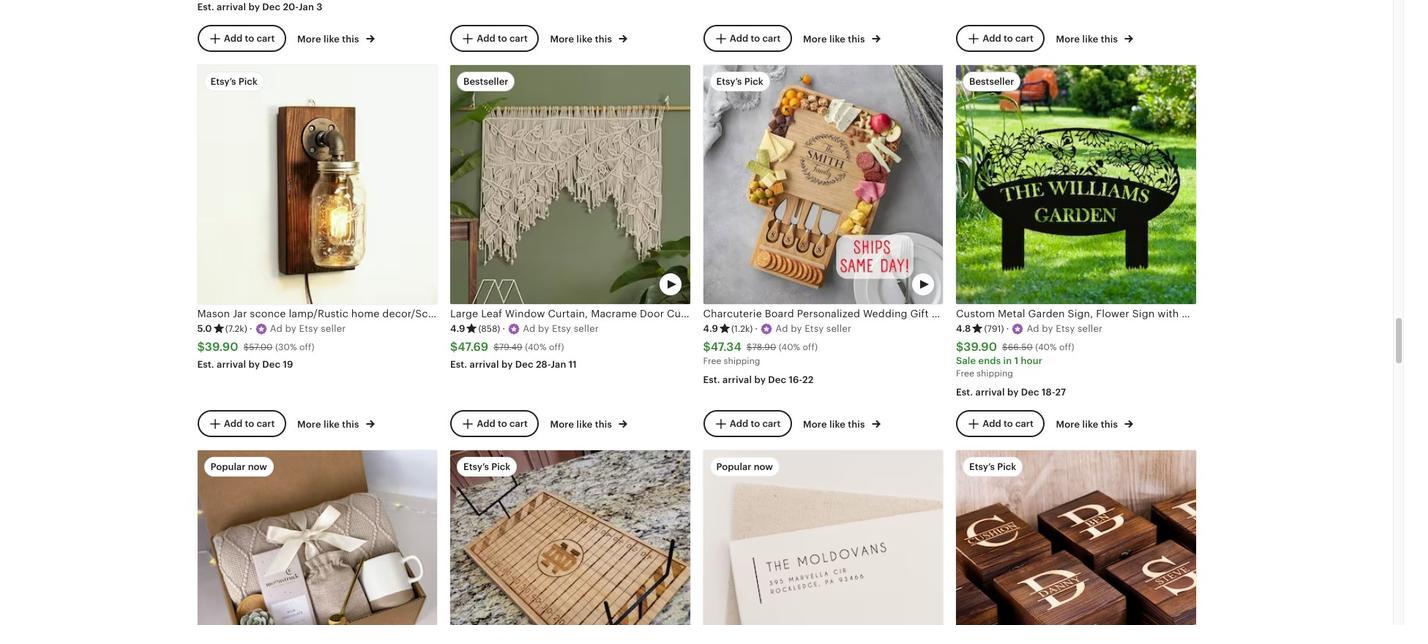 Task type: locate. For each thing, give the bounding box(es) containing it.
arrival down 47.34
[[723, 375, 752, 386]]

(40% right 78.90
[[779, 342, 800, 353]]

this
[[342, 33, 359, 44], [595, 33, 612, 44], [848, 33, 865, 44], [1101, 33, 1118, 44], [342, 419, 359, 430], [595, 419, 612, 430], [848, 419, 865, 430], [1101, 419, 1118, 430]]

shipping
[[724, 357, 760, 367], [977, 369, 1013, 380]]

4 · from the left
[[1006, 323, 1009, 334]]

ends
[[978, 356, 1001, 367]]

by for est. arrival by dec 16-22
[[754, 375, 766, 386]]

2 popular from the left
[[716, 462, 752, 473]]

free down 47.34
[[703, 357, 721, 367]]

19
[[283, 360, 293, 371]]

popular
[[210, 462, 246, 473], [716, 462, 752, 473]]

$ down the (7.2k)
[[243, 342, 249, 353]]

0 horizontal spatial bestseller
[[463, 76, 508, 87]]

(858)
[[478, 324, 500, 334]]

by
[[249, 1, 260, 12], [249, 360, 260, 371], [501, 360, 513, 371], [754, 375, 766, 386], [1007, 387, 1019, 398]]

3 (40% from the left
[[1035, 342, 1057, 353]]

1 horizontal spatial etsy's pick link
[[956, 451, 1196, 626]]

39.90
[[205, 340, 238, 354], [964, 340, 997, 354]]

by down 79.49
[[501, 360, 513, 371]]

0 vertical spatial shipping
[[724, 357, 760, 367]]

20-
[[283, 1, 298, 12]]

by for est. arrival by dec 20-jan 3
[[249, 1, 260, 12]]

product video element
[[450, 65, 690, 305], [703, 65, 943, 305], [450, 451, 690, 626], [956, 451, 1196, 626]]

dec inside $ 47.69 $ 79.49 (40% off) est. arrival by dec 28-jan 11
[[515, 360, 533, 371]]

2 39.90 from the left
[[964, 340, 997, 354]]

0 horizontal spatial shipping
[[724, 357, 760, 367]]

$ 39.90 $ 66.50 (40% off) sale ends in 1 hour free shipping
[[956, 340, 1075, 380]]

arrival inside $ 47.69 $ 79.49 (40% off) est. arrival by dec 28-jan 11
[[470, 360, 499, 371]]

more like this
[[297, 33, 362, 44], [550, 33, 615, 44], [803, 33, 868, 44], [1056, 33, 1120, 44], [297, 419, 362, 430], [550, 419, 615, 430], [803, 419, 868, 430], [1056, 419, 1120, 430]]

· right (1.2k)
[[755, 323, 758, 334]]

4.9 up '47.69'
[[450, 323, 465, 334]]

off) up '22'
[[803, 342, 818, 353]]

shipping down 47.34
[[724, 357, 760, 367]]

1 horizontal spatial (40%
[[779, 342, 800, 353]]

39.90 inside $ 39.90 $ 66.50 (40% off) sale ends in 1 hour free shipping
[[964, 340, 997, 354]]

1 vertical spatial jan
[[551, 360, 566, 371]]

dec for est. arrival by dec 18-27
[[1021, 387, 1039, 398]]

1 · from the left
[[249, 323, 252, 334]]

1 horizontal spatial popular now
[[716, 462, 773, 473]]

3
[[316, 1, 323, 12]]

(40% inside $ 47.69 $ 79.49 (40% off) est. arrival by dec 28-jan 11
[[525, 342, 547, 353]]

2 horizontal spatial (40%
[[1035, 342, 1057, 353]]

off) inside $ 47.69 $ 79.49 (40% off) est. arrival by dec 28-jan 11
[[549, 342, 564, 353]]

1 vertical spatial shipping
[[977, 369, 1013, 380]]

dec for est. arrival by dec 16-22
[[768, 375, 786, 386]]

(40% up the hour
[[1035, 342, 1057, 353]]

2 · from the left
[[502, 323, 505, 334]]

· right (858)
[[502, 323, 505, 334]]

11
[[569, 360, 577, 371]]

est. arrival by dec 16-22
[[703, 375, 814, 386]]

2 popular now from the left
[[716, 462, 773, 473]]

popular now
[[210, 462, 267, 473], [716, 462, 773, 473]]

by left the 20-
[[249, 1, 260, 12]]

· right the (7.2k)
[[249, 323, 252, 334]]

39.90 up ends
[[964, 340, 997, 354]]

add
[[224, 33, 243, 44], [477, 33, 495, 44], [730, 33, 748, 44], [983, 33, 1001, 44], [224, 418, 243, 429], [477, 418, 495, 429], [730, 418, 748, 429], [983, 418, 1001, 429]]

· for dec 28-jan 11
[[502, 323, 505, 334]]

shipping down ends
[[977, 369, 1013, 380]]

0 vertical spatial jan
[[298, 1, 314, 12]]

1 horizontal spatial jan
[[551, 360, 566, 371]]

now
[[248, 462, 267, 473], [754, 462, 773, 473]]

0 horizontal spatial popular now
[[210, 462, 267, 473]]

in
[[1003, 356, 1012, 367]]

dec left 16-
[[768, 375, 786, 386]]

0 horizontal spatial popular
[[210, 462, 246, 473]]

1 39.90 from the left
[[205, 340, 238, 354]]

2 off) from the left
[[549, 342, 564, 353]]

bestseller
[[463, 76, 508, 87], [969, 76, 1014, 87]]

by down 57.00
[[249, 360, 260, 371]]

jan
[[298, 1, 314, 12], [551, 360, 566, 371]]

arrival left the 20-
[[217, 1, 246, 12]]

off) up 27
[[1059, 342, 1075, 353]]

to
[[245, 33, 254, 44], [498, 33, 507, 44], [751, 33, 760, 44], [1004, 33, 1013, 44], [245, 418, 254, 429], [498, 418, 507, 429], [751, 418, 760, 429], [1004, 418, 1013, 429]]

39.90 down the (7.2k)
[[205, 340, 238, 354]]

popular now link
[[197, 451, 437, 626], [703, 451, 943, 626]]

·
[[249, 323, 252, 334], [502, 323, 505, 334], [755, 323, 758, 334], [1006, 323, 1009, 334]]

est. for est. arrival by dec 20-jan 3
[[197, 1, 214, 12]]

1 off) from the left
[[299, 342, 315, 353]]

$
[[197, 340, 205, 354], [450, 340, 458, 354], [703, 340, 711, 354], [956, 340, 964, 354], [243, 342, 249, 353], [494, 342, 499, 353], [747, 342, 752, 353], [1002, 342, 1008, 353]]

arrival down '47.69'
[[470, 360, 499, 371]]

3 off) from the left
[[803, 342, 818, 353]]

by for est. arrival by dec 18-27
[[1007, 387, 1019, 398]]

1 horizontal spatial 4.9
[[703, 323, 718, 334]]

1 horizontal spatial now
[[754, 462, 773, 473]]

39.90 for $ 39.90 $ 66.50 (40% off) sale ends in 1 hour free shipping
[[964, 340, 997, 354]]

off) for $ 47.34 $ 78.90 (40% off) free shipping
[[803, 342, 818, 353]]

(40% inside $ 47.34 $ 78.90 (40% off) free shipping
[[779, 342, 800, 353]]

by down 1
[[1007, 387, 1019, 398]]

add to cart button
[[197, 25, 286, 52], [450, 25, 539, 52], [703, 25, 792, 52], [956, 25, 1045, 52], [197, 411, 286, 438], [450, 411, 539, 438], [703, 411, 792, 438], [956, 411, 1045, 438]]

dec left the 20-
[[262, 1, 281, 12]]

(40% for 47.34
[[779, 342, 800, 353]]

0 horizontal spatial etsy's pick link
[[450, 451, 690, 626]]

arrival down ends
[[976, 387, 1005, 398]]

off) inside $ 39.90 $ 66.50 (40% off) sale ends in 1 hour free shipping
[[1059, 342, 1075, 353]]

· right (791)
[[1006, 323, 1009, 334]]

off)
[[299, 342, 315, 353], [549, 342, 564, 353], [803, 342, 818, 353], [1059, 342, 1075, 353]]

1 (40% from the left
[[525, 342, 547, 353]]

4 off) from the left
[[1059, 342, 1075, 353]]

etsy's pick link
[[450, 451, 690, 626], [956, 451, 1196, 626]]

1 horizontal spatial 39.90
[[964, 340, 997, 354]]

0 horizontal spatial now
[[248, 462, 267, 473]]

hour
[[1021, 356, 1043, 367]]

$ 47.69 $ 79.49 (40% off) est. arrival by dec 28-jan 11
[[450, 340, 577, 371]]

1 popular now link from the left
[[197, 451, 437, 626]]

1 now from the left
[[248, 462, 267, 473]]

(40% inside $ 39.90 $ 66.50 (40% off) sale ends in 1 hour free shipping
[[1035, 342, 1057, 353]]

4.9 for 47.69
[[450, 323, 465, 334]]

4.9
[[450, 323, 465, 334], [703, 323, 718, 334]]

66.50
[[1008, 342, 1033, 353]]

off) up 28-
[[549, 342, 564, 353]]

2 now from the left
[[754, 462, 773, 473]]

47.34
[[711, 340, 742, 354]]

0 horizontal spatial jan
[[298, 1, 314, 12]]

shipping inside $ 39.90 $ 66.50 (40% off) sale ends in 1 hour free shipping
[[977, 369, 1013, 380]]

like
[[324, 33, 340, 44], [577, 33, 593, 44], [830, 33, 846, 44], [1082, 33, 1099, 44], [324, 419, 340, 430], [577, 419, 593, 430], [830, 419, 846, 430], [1082, 419, 1099, 430]]

22
[[802, 375, 814, 386]]

etsy's
[[210, 76, 236, 87], [716, 76, 742, 87], [463, 462, 489, 473], [969, 462, 995, 473]]

(40% for 47.69
[[525, 342, 547, 353]]

arrival
[[217, 1, 246, 12], [217, 360, 246, 371], [470, 360, 499, 371], [723, 375, 752, 386], [976, 387, 1005, 398]]

jan left 11
[[551, 360, 566, 371]]

free
[[703, 357, 721, 367], [956, 369, 974, 380]]

arrival inside the $ 39.90 $ 57.00 (30% off) est. arrival by dec 19
[[217, 360, 246, 371]]

$ 39.90 $ 57.00 (30% off) est. arrival by dec 19
[[197, 340, 315, 371]]

18-
[[1042, 387, 1055, 398]]

dec left 18-
[[1021, 387, 1039, 398]]

47.69
[[458, 340, 488, 354]]

0 vertical spatial free
[[703, 357, 721, 367]]

1 horizontal spatial shipping
[[977, 369, 1013, 380]]

39.90 inside the $ 39.90 $ 57.00 (30% off) est. arrival by dec 19
[[205, 340, 238, 354]]

1 horizontal spatial popular
[[716, 462, 752, 473]]

popular now for hygge gift box with blanket, thank you gift, thank you gift for friend, thank you gift box, thank you gift mentor, teacher, coworker "image"
[[210, 462, 267, 473]]

1 horizontal spatial popular now link
[[703, 451, 943, 626]]

(7.2k)
[[225, 324, 247, 334]]

1 horizontal spatial bestseller
[[969, 76, 1014, 87]]

popular now for the modern return address stamp | wedding stamp | save the date | self ink stamper | wood handle | housewarming gift | family stamp | minimal image
[[716, 462, 773, 473]]

dec left 28-
[[515, 360, 533, 371]]

jan left 3
[[298, 1, 314, 12]]

est.
[[197, 1, 214, 12], [197, 360, 214, 371], [450, 360, 467, 371], [703, 375, 720, 386], [956, 387, 973, 398]]

0 horizontal spatial 4.9
[[450, 323, 465, 334]]

4.9 up 47.34
[[703, 323, 718, 334]]

dec left 19
[[262, 360, 281, 371]]

0 horizontal spatial 39.90
[[205, 340, 238, 354]]

0 horizontal spatial (40%
[[525, 342, 547, 353]]

$ down 5.0 in the bottom of the page
[[197, 340, 205, 354]]

etsy's pick
[[210, 76, 258, 87], [716, 76, 764, 87], [463, 462, 511, 473], [969, 462, 1016, 473]]

(40% up 28-
[[525, 342, 547, 353]]

0 horizontal spatial popular now link
[[197, 451, 437, 626]]

dec
[[262, 1, 281, 12], [262, 360, 281, 371], [515, 360, 533, 371], [768, 375, 786, 386], [1021, 387, 1039, 398]]

off) right (30%
[[299, 342, 315, 353]]

2 (40% from the left
[[779, 342, 800, 353]]

off) inside $ 47.34 $ 78.90 (40% off) free shipping
[[803, 342, 818, 353]]

2 4.9 from the left
[[703, 323, 718, 334]]

cart
[[257, 33, 275, 44], [509, 33, 528, 44], [762, 33, 781, 44], [1015, 33, 1034, 44], [257, 418, 275, 429], [509, 418, 528, 429], [762, 418, 781, 429], [1015, 418, 1034, 429]]

more like this link
[[297, 30, 375, 46], [550, 30, 628, 46], [803, 30, 881, 46], [1056, 30, 1134, 46], [297, 416, 375, 432], [550, 416, 628, 432], [803, 416, 881, 432], [1056, 416, 1134, 432]]

more
[[297, 33, 321, 44], [550, 33, 574, 44], [803, 33, 827, 44], [1056, 33, 1080, 44], [297, 419, 321, 430], [550, 419, 574, 430], [803, 419, 827, 430], [1056, 419, 1080, 430]]

large leaf window curtain, macrame door curtain, boho wall hanging, modern macrame curtain, curtain valance, new home, housewarming gift c02 image
[[450, 65, 690, 305]]

arrival down the (7.2k)
[[217, 360, 246, 371]]

add to cart
[[224, 33, 275, 44], [477, 33, 528, 44], [730, 33, 781, 44], [983, 33, 1034, 44], [224, 418, 275, 429], [477, 418, 528, 429], [730, 418, 781, 429], [983, 418, 1034, 429]]

1 popular from the left
[[210, 462, 246, 473]]

$ left 79.49
[[450, 340, 458, 354]]

5.0
[[197, 323, 212, 334]]

1 vertical spatial free
[[956, 369, 974, 380]]

off) inside the $ 39.90 $ 57.00 (30% off) est. arrival by dec 19
[[299, 342, 315, 353]]

by down $ 47.34 $ 78.90 (40% off) free shipping at the bottom right
[[754, 375, 766, 386]]

0 horizontal spatial free
[[703, 357, 721, 367]]

1 horizontal spatial free
[[956, 369, 974, 380]]

27
[[1055, 387, 1066, 398]]

(40%
[[525, 342, 547, 353], [779, 342, 800, 353], [1035, 342, 1057, 353]]

pick
[[238, 76, 258, 87], [744, 76, 764, 87], [491, 462, 511, 473], [997, 462, 1016, 473]]

free down sale
[[956, 369, 974, 380]]

1 4.9 from the left
[[450, 323, 465, 334]]

now for hygge gift box with blanket, thank you gift, thank you gift for friend, thank you gift box, thank you gift mentor, teacher, coworker "image"
[[248, 462, 267, 473]]

1 popular now from the left
[[210, 462, 267, 473]]



Task type: vqa. For each thing, say whether or not it's contained in the screenshot.
on
no



Task type: describe. For each thing, give the bounding box(es) containing it.
$ left 78.90
[[703, 340, 711, 354]]

product video element for large leaf window curtain, macrame door curtain, boho wall hanging, modern macrame curtain, curtain valance, new home, housewarming gift c02 'image'
[[450, 65, 690, 305]]

by inside $ 47.69 $ 79.49 (40% off) est. arrival by dec 28-jan 11
[[501, 360, 513, 371]]

popular for 2nd popular now link from left
[[716, 462, 752, 473]]

4.9 for 47.34
[[703, 323, 718, 334]]

2 etsy's pick link from the left
[[956, 451, 1196, 626]]

personalized whiskey glass set with wooden box, groomsmen gift, best man gift, groomsman proposal, boyfriend gift, gifts for men image
[[956, 451, 1196, 626]]

$ up in
[[1002, 342, 1008, 353]]

1 etsy's pick link from the left
[[450, 451, 690, 626]]

28-
[[536, 360, 551, 371]]

free inside $ 47.34 $ 78.90 (40% off) free shipping
[[703, 357, 721, 367]]

product video element for football field charcuterie board image
[[450, 451, 690, 626]]

arrival for est. arrival by dec 18-27
[[976, 387, 1005, 398]]

78.90
[[752, 342, 776, 353]]

57.00
[[249, 342, 273, 353]]

(30%
[[275, 342, 297, 353]]

· for free shipping
[[1006, 323, 1009, 334]]

(791)
[[984, 324, 1004, 334]]

est. for est. arrival by dec 18-27
[[956, 387, 973, 398]]

$ down (1.2k)
[[747, 342, 752, 353]]

4.8
[[956, 323, 971, 334]]

est. inside the $ 39.90 $ 57.00 (30% off) est. arrival by dec 19
[[197, 360, 214, 371]]

39.90 for $ 39.90 $ 57.00 (30% off) est. arrival by dec 19
[[205, 340, 238, 354]]

est. inside $ 47.69 $ 79.49 (40% off) est. arrival by dec 28-jan 11
[[450, 360, 467, 371]]

$ 47.34 $ 78.90 (40% off) free shipping
[[703, 340, 818, 367]]

est. arrival by dec 20-jan 3
[[197, 1, 323, 12]]

sale
[[956, 356, 976, 367]]

dec for est. arrival by dec 20-jan 3
[[262, 1, 281, 12]]

now for the modern return address stamp | wedding stamp | save the date | self ink stamper | wood handle | housewarming gift | family stamp | minimal image
[[754, 462, 773, 473]]

1 bestseller from the left
[[463, 76, 508, 87]]

off) for $ 47.69 $ 79.49 (40% off) est. arrival by dec 28-jan 11
[[549, 342, 564, 353]]

79.49
[[499, 342, 523, 353]]

(1.2k)
[[731, 324, 753, 334]]

(40% for 39.90
[[1035, 342, 1057, 353]]

2 popular now link from the left
[[703, 451, 943, 626]]

arrival for est. arrival by dec 20-jan 3
[[217, 1, 246, 12]]

product video element for charcuterie board personalized wedding gift for couples christmas gifts for mom anniversary gifts housewarming gift for the home decor 'image'
[[703, 65, 943, 305]]

custom metal garden sign, flower sign with stakes, personalized garden decor, outdoor metal sign, housewarming gift, large garden sign art image
[[956, 65, 1196, 305]]

hygge gift box with blanket, thank you gift, thank you gift for friend, thank you gift box, thank you gift mentor, teacher, coworker image
[[197, 451, 437, 626]]

modern return address stamp | wedding stamp | save the date | self ink stamper | wood handle | housewarming gift | family stamp | minimal image
[[703, 451, 943, 626]]

football field charcuterie board image
[[450, 451, 690, 626]]

product video element for personalized whiskey glass set with wooden box, groomsmen gift, best man gift, groomsman proposal, boyfriend gift, gifts for men image
[[956, 451, 1196, 626]]

mason jar sconce lamp/rustic home decor/sconce lamp/industrial lamp/steampunk light/housewarming gift/gift for men/bedside lamp/rustic decor image
[[197, 65, 437, 305]]

1
[[1014, 356, 1019, 367]]

by inside the $ 39.90 $ 57.00 (30% off) est. arrival by dec 19
[[249, 360, 260, 371]]

arrival for est. arrival by dec 16-22
[[723, 375, 752, 386]]

free inside $ 39.90 $ 66.50 (40% off) sale ends in 1 hour free shipping
[[956, 369, 974, 380]]

est. arrival by dec 18-27
[[956, 387, 1066, 398]]

jan inside $ 47.69 $ 79.49 (40% off) est. arrival by dec 28-jan 11
[[551, 360, 566, 371]]

2 bestseller from the left
[[969, 76, 1014, 87]]

off) for $ 39.90 $ 57.00 (30% off) est. arrival by dec 19
[[299, 342, 315, 353]]

shipping inside $ 47.34 $ 78.90 (40% off) free shipping
[[724, 357, 760, 367]]

off) for $ 39.90 $ 66.50 (40% off) sale ends in 1 hour free shipping
[[1059, 342, 1075, 353]]

3 · from the left
[[755, 323, 758, 334]]

popular for second popular now link from right
[[210, 462, 246, 473]]

dec inside the $ 39.90 $ 57.00 (30% off) est. arrival by dec 19
[[262, 360, 281, 371]]

charcuterie board personalized wedding gift for couples christmas gifts for mom anniversary gifts housewarming gift for the home decor image
[[703, 65, 943, 305]]

est. for est. arrival by dec 16-22
[[703, 375, 720, 386]]

$ down (858)
[[494, 342, 499, 353]]

16-
[[789, 375, 802, 386]]

· for dec 19
[[249, 323, 252, 334]]

$ up sale
[[956, 340, 964, 354]]



